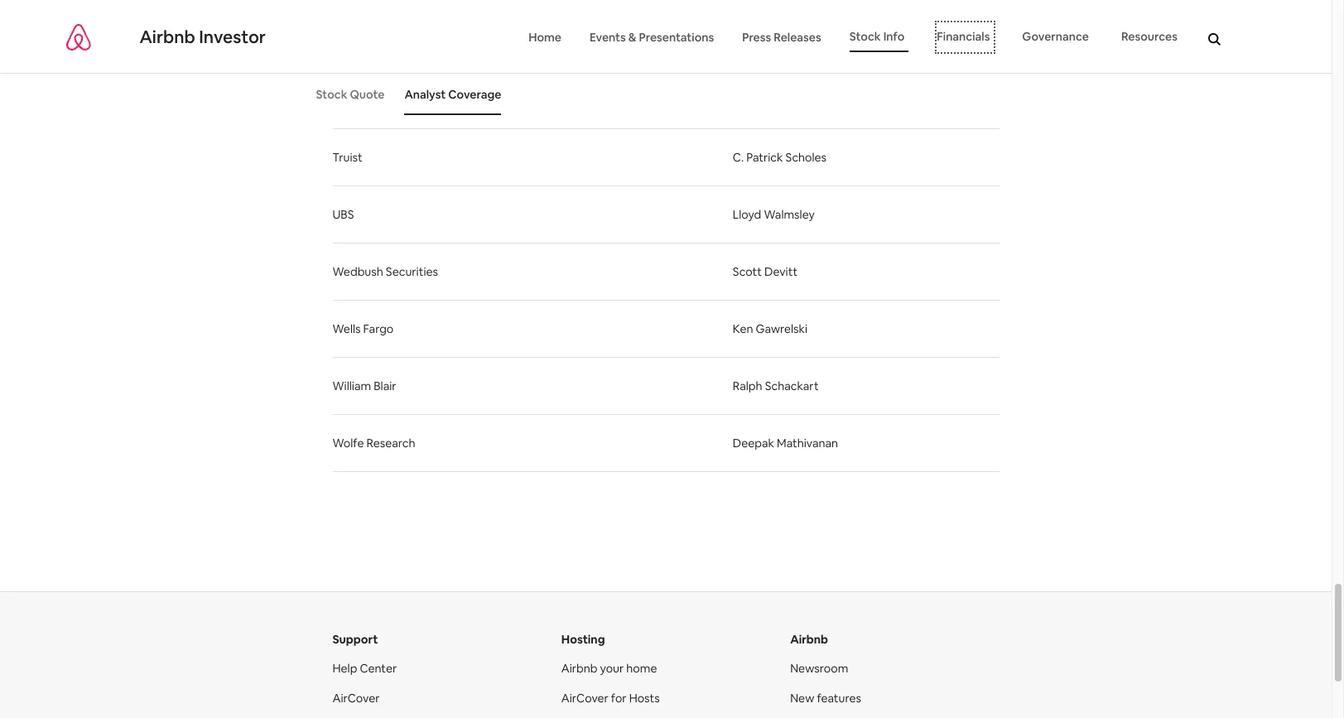 Task type: describe. For each thing, give the bounding box(es) containing it.
airbnb for airbnb your home
[[561, 661, 598, 676]]

blair
[[374, 378, 396, 393]]

lloyd
[[733, 207, 761, 222]]

airbnb your home link
[[561, 661, 657, 676]]

menu containing stock info
[[514, 23, 1196, 52]]

governance button
[[1022, 23, 1093, 52]]

resources button
[[1121, 23, 1182, 52]]

william blair
[[333, 378, 396, 393]]

help center
[[333, 661, 397, 676]]

home link
[[528, 24, 561, 51]]

truist
[[333, 150, 362, 165]]

analyst
[[404, 87, 446, 102]]

analyst coverage
[[404, 87, 501, 102]]

analyst coverage link
[[404, 74, 501, 115]]

new features
[[790, 690, 861, 705]]

deepak
[[733, 435, 774, 450]]

deepak mathivanan
[[733, 435, 838, 450]]

events & presentations link
[[590, 24, 714, 51]]

airbnb investor
[[139, 26, 266, 48]]

aircover for aircover link
[[333, 690, 380, 705]]

financials button
[[937, 23, 994, 52]]

wells fargo
[[333, 321, 394, 336]]

fargo
[[363, 321, 394, 336]]

newsroom link
[[790, 661, 848, 676]]

quote
[[350, 87, 385, 102]]

your
[[600, 661, 624, 676]]

help center link
[[333, 661, 397, 676]]

research
[[366, 435, 415, 450]]

wedbush securities
[[333, 264, 438, 279]]

support
[[333, 632, 378, 647]]

click to open search image
[[1208, 33, 1221, 47]]

coverage
[[448, 87, 501, 102]]

press
[[742, 30, 771, 45]]

newsroom
[[790, 661, 848, 676]]

new
[[790, 690, 814, 705]]

new features link
[[790, 690, 861, 705]]

walmsley
[[764, 207, 815, 222]]

airbnb your home
[[561, 661, 657, 676]]

aircover for hosts
[[561, 690, 660, 705]]

mathivanan
[[777, 435, 838, 450]]

aircover link
[[333, 690, 380, 705]]

scott
[[733, 264, 762, 279]]

center
[[360, 661, 397, 676]]

home
[[528, 30, 561, 45]]



Task type: locate. For each thing, give the bounding box(es) containing it.
financials
[[937, 29, 990, 44]]

0 vertical spatial airbnb
[[139, 26, 195, 48]]

devitt
[[764, 264, 798, 279]]

william
[[333, 378, 371, 393]]

stock
[[849, 29, 881, 44], [316, 87, 347, 102]]

resources
[[1121, 29, 1178, 44]]

press releases
[[742, 30, 821, 45]]

airbnb up newsroom 'link'
[[790, 632, 828, 647]]

presentations
[[639, 30, 714, 45]]

shyam
[[733, 35, 768, 50]]

aircover down "help center"
[[333, 690, 380, 705]]

ken
[[733, 321, 753, 336]]

stock left quote
[[316, 87, 347, 102]]

1 vertical spatial stock
[[316, 87, 347, 102]]

c. patrick scholes
[[733, 150, 827, 165]]

hosting
[[561, 632, 605, 647]]

aircover left for
[[561, 690, 609, 705]]

stock for stock info
[[849, 29, 881, 44]]

events
[[590, 30, 626, 45]]

help
[[333, 661, 357, 676]]

airbnb down 'hosting'
[[561, 661, 598, 676]]

info
[[883, 29, 905, 44]]

patrick
[[746, 150, 783, 165]]

1 horizontal spatial stock
[[849, 29, 881, 44]]

home
[[626, 661, 657, 676]]

1 vertical spatial airbnb
[[790, 632, 828, 647]]

stock info
[[849, 29, 905, 44]]

aircover for aircover for hosts
[[561, 690, 609, 705]]

2 horizontal spatial airbnb
[[790, 632, 828, 647]]

aircover
[[333, 690, 380, 705], [561, 690, 609, 705]]

ubs
[[333, 207, 354, 222]]

tigress
[[333, 92, 370, 107]]

0 horizontal spatial stock
[[316, 87, 347, 102]]

stock inside popup button
[[849, 29, 881, 44]]

for
[[611, 690, 627, 705]]

2 aircover from the left
[[561, 690, 609, 705]]

airbnb for airbnb
[[790, 632, 828, 647]]

stock quote
[[316, 87, 385, 102]]

airbnb
[[139, 26, 195, 48], [790, 632, 828, 647], [561, 661, 598, 676]]

wolfe research
[[333, 435, 415, 450]]

wedbush
[[333, 264, 383, 279]]

shyam patil
[[733, 35, 793, 50]]

0 vertical spatial stock
[[849, 29, 881, 44]]

menu
[[514, 23, 1196, 52]]

2 vertical spatial airbnb
[[561, 661, 598, 676]]

press releases link
[[742, 24, 821, 51]]

wolfe
[[333, 435, 364, 450]]

1 horizontal spatial aircover
[[561, 690, 609, 705]]

ralph schackart
[[733, 378, 819, 393]]

wells
[[333, 321, 361, 336]]

securities
[[386, 264, 438, 279]]

investor
[[199, 26, 266, 48]]

0 horizontal spatial aircover
[[333, 690, 380, 705]]

events & presentations
[[590, 30, 714, 45]]

lloyd walmsley
[[733, 207, 815, 222]]

gawrelski
[[756, 321, 808, 336]]

ken gawrelski
[[733, 321, 808, 336]]

aircover for hosts link
[[561, 690, 660, 705]]

stock info button
[[849, 23, 909, 52]]

airbnb for airbnb investor
[[139, 26, 195, 48]]

c.
[[733, 150, 744, 165]]

stock left info
[[849, 29, 881, 44]]

0 horizontal spatial airbnb
[[139, 26, 195, 48]]

scott devitt
[[733, 264, 798, 279]]

schackart
[[765, 378, 819, 393]]

1 horizontal spatial airbnb
[[561, 661, 598, 676]]

airbnb left investor
[[139, 26, 195, 48]]

stock for stock quote
[[316, 87, 347, 102]]

releases
[[774, 30, 821, 45]]

1 aircover from the left
[[333, 690, 380, 705]]

&
[[628, 30, 636, 45]]

ralph
[[733, 378, 762, 393]]

stock quote link
[[316, 74, 385, 115]]

hosts
[[629, 690, 660, 705]]

scholes
[[785, 150, 827, 165]]

patil
[[771, 35, 793, 50]]

features
[[817, 690, 861, 705]]

airbnb investor link
[[66, 22, 266, 52]]

governance
[[1022, 29, 1089, 44]]



Task type: vqa. For each thing, say whether or not it's contained in the screenshot.
the left of
no



